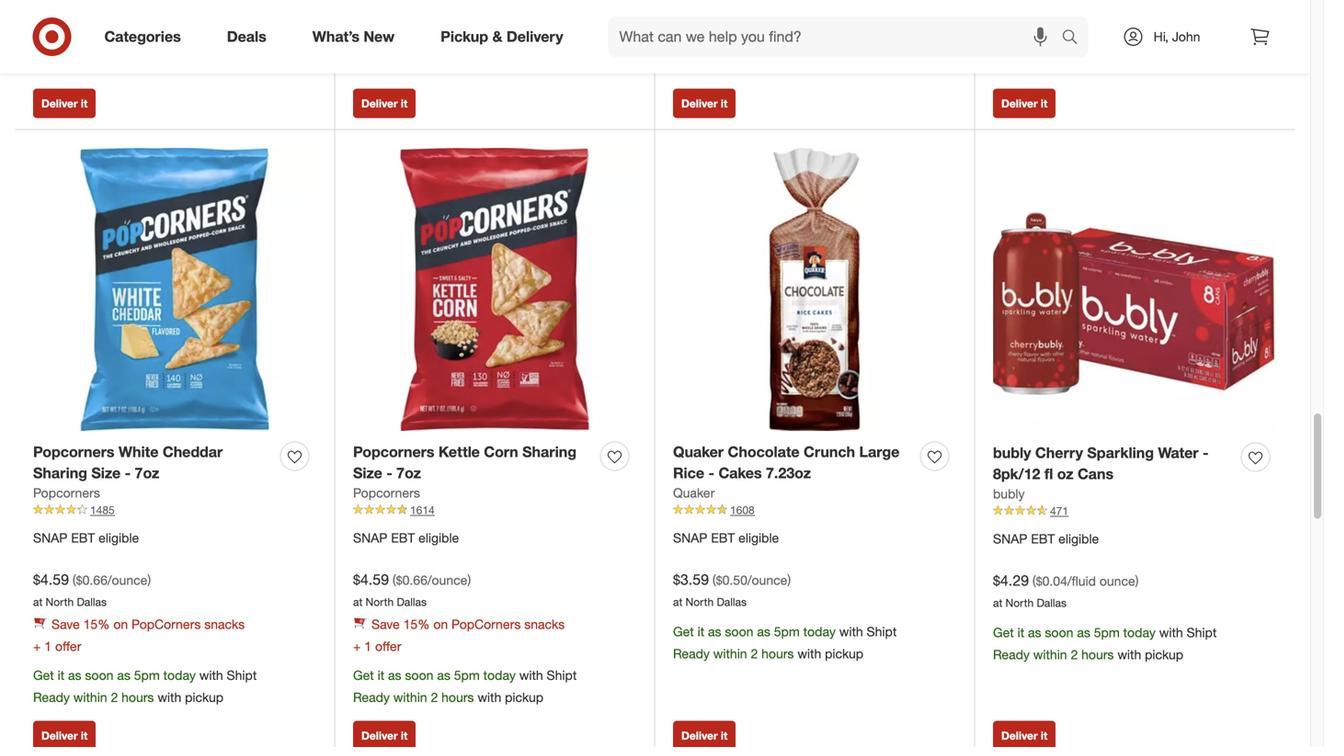 Task type: vqa. For each thing, say whether or not it's contained in the screenshot.
Save 15% on PopCorners snacks corresponding to Kettle
yes



Task type: describe. For each thing, give the bounding box(es) containing it.
get it as soon as 5pm today with shipt ready within 2 hours with pickup for quaker chocolate crunch large rice - cakes 7.23oz
[[673, 624, 897, 662]]

deals
[[227, 28, 267, 46]]

/ounce inside $3.59 ( $0.50 /ounce ) at north dallas
[[748, 573, 788, 589]]

popcorners kettle corn sharing size - 7oz link
[[353, 442, 593, 484]]

$4.59 for popcorners kettle corn sharing size - 7oz
[[353, 571, 389, 589]]

$12
[[729, 6, 750, 22]]

cherry
[[1036, 444, 1083, 462]]

what's
[[312, 28, 360, 46]]

7oz for kettle
[[397, 465, 421, 482]]

buy 2 for $12 with same-day order services
[[673, 6, 924, 22]]

search button
[[1054, 17, 1098, 61]]

hi, john
[[1154, 29, 1201, 45]]

1485 link
[[33, 503, 316, 519]]

- for popcorners kettle corn sharing size - 7oz
[[386, 465, 392, 482]]

bubly cherry sparkling water - 8pk/12 fl oz cans
[[993, 444, 1209, 483]]

services for buy 2 for $12 with same-day order services
[[876, 6, 924, 22]]

cakes
[[719, 465, 762, 482]]

snacks for popcorners kettle corn sharing size - 7oz
[[524, 616, 565, 633]]

categories link
[[89, 17, 204, 57]]

ounce
[[1100, 574, 1136, 590]]

at inside $3.59 ( $0.50 /ounce ) at north dallas
[[673, 595, 683, 609]]

size for white
[[91, 465, 121, 482]]

search
[[1054, 29, 1098, 47]]

&
[[493, 28, 503, 46]]

+ for popcorners kettle corn sharing size - 7oz
[[353, 639, 361, 655]]

/ounce for white
[[107, 573, 147, 589]]

deals link
[[211, 17, 290, 57]]

get it as soon as 5pm today with shipt ready within 2 hours with pickup for popcorners kettle corn sharing size - 7oz
[[353, 668, 577, 706]]

( inside $4.29 ( $0.04 /fluid ounce ) at north dallas
[[1033, 574, 1036, 590]]

day for $7
[[170, 6, 191, 22]]

hours for popcorners white cheddar sharing size - 7oz
[[122, 690, 154, 706]]

) inside $4.29 ( $0.04 /fluid ounce ) at north dallas
[[1136, 574, 1139, 590]]

sharing for popcorners kettle corn sharing size - 7oz
[[523, 444, 577, 461]]

cheddar
[[163, 444, 223, 461]]

get it as soon as 5pm today ready within 2 hours with pickup
[[673, 35, 864, 73]]

+ 1 offer for popcorners white cheddar sharing size - 7oz
[[33, 639, 81, 655]]

popcorners white cheddar sharing size - 7oz
[[33, 444, 223, 482]]

dallas inside $4.29 ( $0.04 /fluid ounce ) at north dallas
[[1037, 596, 1067, 610]]

services for buy 2 for $7 with same-day order services
[[228, 6, 276, 22]]

order for buy 2 for $7 with same-day order services
[[194, 6, 225, 22]]

oz
[[1057, 465, 1074, 483]]

north inside $4.29 ( $0.04 /fluid ounce ) at north dallas
[[1006, 596, 1034, 610]]

1614 link
[[353, 503, 636, 519]]

bubly for bubly cherry sparkling water - 8pk/12 fl oz cans
[[993, 444, 1032, 462]]

chocolate
[[728, 444, 800, 461]]

within for popcorners white cheddar sharing size - 7oz
[[73, 690, 107, 706]]

quaker for quaker
[[673, 485, 715, 501]]

buy 2 for $7 with same-day order services
[[33, 6, 276, 22]]

snap for popcorners white cheddar sharing size - 7oz
[[33, 530, 67, 546]]

on for kettle
[[434, 616, 448, 633]]

for for $12
[[710, 6, 725, 22]]

sparkling
[[1088, 444, 1154, 462]]

rice
[[673, 465, 705, 482]]

order for buy 2 for $12 with same-day order services
[[841, 6, 872, 22]]

same- for $12
[[781, 6, 817, 22]]

eligible for cherry
[[1059, 531, 1099, 547]]

- for popcorners white cheddar sharing size - 7oz
[[125, 465, 131, 482]]

kettle
[[439, 444, 480, 461]]

pickup inside get it as soon as 5pm today ready within 2 hours with pickup
[[825, 57, 864, 73]]

snap for bubly cherry sparkling water - 8pk/12 fl oz cans
[[993, 531, 1028, 547]]

delivery
[[507, 28, 563, 46]]

popcorners for popcorners white cheddar sharing size - 7oz
[[132, 616, 201, 633]]

2 get it as soon as 5pm today with shipt from the left
[[353, 35, 577, 51]]

snap for popcorners kettle corn sharing size - 7oz
[[353, 530, 388, 546]]

on for white
[[113, 616, 128, 633]]

hours inside get it as soon as 5pm today ready within 2 hours with pickup
[[762, 57, 794, 73]]

corn
[[484, 444, 518, 461]]

) down 1485 link at the left of page
[[147, 573, 151, 589]]

quaker chocolate crunch large rice - cakes 7.23oz
[[673, 444, 900, 482]]

bubly cherry sparkling water - 8pk/12 fl oz cans link
[[993, 443, 1234, 485]]

quaker link
[[673, 484, 715, 503]]

$0.66 for popcorners white cheddar sharing size - 7oz
[[76, 573, 107, 589]]

popcorners white cheddar sharing size - 7oz link
[[33, 442, 273, 484]]

471 link
[[993, 504, 1278, 520]]

1 for popcorners kettle corn sharing size - 7oz
[[365, 639, 372, 655]]

popcorners inside popcorners kettle corn sharing size - 7oz
[[353, 444, 435, 461]]

snap for quaker chocolate crunch large rice - cakes 7.23oz
[[673, 530, 708, 546]]

bubly for bubly
[[993, 486, 1025, 502]]

ebt for popcorners white cheddar sharing size - 7oz
[[71, 530, 95, 546]]

ready for popcorners white cheddar sharing size - 7oz
[[33, 690, 70, 706]]

7.23oz
[[766, 465, 811, 482]]

$0.04
[[1036, 574, 1068, 590]]

$0.50
[[716, 573, 748, 589]]

hi,
[[1154, 29, 1169, 45]]

it inside get it as soon as 5pm today ready within 2 hours with pickup
[[698, 35, 705, 51]]

size for kettle
[[353, 465, 382, 482]]

$4.59 ( $0.66 /ounce ) at north dallas for popcorners white cheddar sharing size - 7oz
[[33, 571, 151, 609]]

offer for popcorners kettle corn sharing size - 7oz
[[375, 639, 401, 655]]

What can we help you find? suggestions appear below search field
[[608, 17, 1066, 57]]

sharing for popcorners white cheddar sharing size - 7oz
[[33, 465, 87, 482]]

hours for popcorners kettle corn sharing size - 7oz
[[442, 690, 474, 706]]

1 get it as soon as 5pm today with shipt from the left
[[33, 35, 257, 51]]

eligible for white
[[99, 530, 139, 546]]

1608 link
[[673, 503, 957, 519]]



Task type: locate. For each thing, give the bounding box(es) containing it.
dallas
[[77, 595, 107, 609], [397, 595, 427, 609], [717, 595, 747, 609], [1037, 596, 1067, 610]]

snap ebt eligible for popcorners kettle corn sharing size - 7oz
[[353, 530, 459, 546]]

fl
[[1045, 465, 1053, 483]]

with inside get it as soon as 5pm today ready within 2 hours with pickup
[[798, 57, 822, 73]]

$0.66 down "1614"
[[396, 573, 428, 589]]

1 buy from the left
[[33, 6, 56, 22]]

1 horizontal spatial get it as soon as 5pm today with shipt
[[353, 35, 577, 51]]

save
[[52, 616, 80, 633], [372, 616, 400, 633]]

+ 1 offer for popcorners kettle corn sharing size - 7oz
[[353, 639, 401, 655]]

buy left the $12
[[673, 6, 696, 22]]

at
[[33, 595, 43, 609], [353, 595, 363, 609], [673, 595, 683, 609], [993, 596, 1003, 610]]

1
[[44, 639, 52, 655], [365, 639, 372, 655]]

2 offer from the left
[[375, 639, 401, 655]]

1 quaker from the top
[[673, 444, 724, 461]]

popcorners link for popcorners white cheddar sharing size - 7oz
[[33, 484, 100, 503]]

popcorners link up 1485
[[33, 484, 100, 503]]

soon inside get it as soon as 5pm today ready within 2 hours with pickup
[[725, 35, 754, 51]]

2 for from the left
[[710, 6, 725, 22]]

white
[[119, 444, 159, 461]]

/ounce down "1614"
[[428, 573, 468, 589]]

1 horizontal spatial + 1 offer
[[353, 639, 401, 655]]

snap ebt eligible for quaker chocolate crunch large rice - cakes 7.23oz
[[673, 530, 779, 546]]

get it as soon as 5pm today with shipt ready within 2 hours with pickup for bubly cherry sparkling water - 8pk/12 fl oz cans
[[993, 625, 1217, 663]]

pickup for bubly cherry sparkling water - 8pk/12 fl oz cans
[[1145, 647, 1184, 663]]

ready inside get it as soon as 5pm today ready within 2 hours with pickup
[[673, 57, 710, 73]]

2 save 15% on popcorners snacks from the left
[[372, 616, 565, 633]]

0 horizontal spatial on
[[113, 616, 128, 633]]

15% for popcorners kettle corn sharing size - 7oz
[[403, 616, 430, 633]]

1 horizontal spatial on
[[434, 616, 448, 633]]

ebt down 1608
[[711, 530, 735, 546]]

0 horizontal spatial get it as soon as 5pm today with shipt
[[33, 35, 257, 51]]

2 $4.59 from the left
[[353, 571, 389, 589]]

1 horizontal spatial order
[[841, 6, 872, 22]]

0 horizontal spatial $0.66
[[76, 573, 107, 589]]

1 day from the left
[[170, 6, 191, 22]]

on
[[113, 616, 128, 633], [434, 616, 448, 633]]

quaker chocolate crunch large rice - cakes 7.23oz image
[[673, 148, 957, 432], [673, 148, 957, 432]]

popcorners for popcorners kettle corn sharing size - 7oz
[[452, 616, 521, 633]]

snap ebt eligible down 1608
[[673, 530, 779, 546]]

8pk/12
[[993, 465, 1041, 483]]

1 horizontal spatial services
[[876, 6, 924, 22]]

for for $7
[[70, 6, 85, 22]]

$4.59 ( $0.66 /ounce ) at north dallas down "1614"
[[353, 571, 471, 609]]

snacks for popcorners white cheddar sharing size - 7oz
[[204, 616, 245, 633]]

1 horizontal spatial 1
[[365, 639, 372, 655]]

1 horizontal spatial $0.66
[[396, 573, 428, 589]]

)
[[147, 573, 151, 589], [468, 573, 471, 589], [788, 573, 791, 589], [1136, 574, 1139, 590]]

0 horizontal spatial /ounce
[[107, 573, 147, 589]]

1 horizontal spatial save 15% on popcorners snacks
[[372, 616, 565, 633]]

1 snacks from the left
[[204, 616, 245, 633]]

pickup
[[1145, 46, 1184, 62], [825, 57, 864, 73], [825, 646, 864, 662], [1145, 647, 1184, 663], [185, 690, 224, 706], [505, 690, 544, 706]]

1 vertical spatial sharing
[[33, 465, 87, 482]]

pickup
[[441, 28, 488, 46]]

buy for buy 2 for $7 with same-day order services
[[33, 6, 56, 22]]

it
[[1018, 23, 1025, 40], [58, 35, 65, 51], [378, 35, 385, 51], [698, 35, 705, 51], [81, 97, 88, 111], [401, 97, 408, 111], [721, 97, 728, 111], [1041, 97, 1048, 111], [698, 624, 705, 640], [1018, 625, 1025, 641], [58, 668, 65, 684], [378, 668, 385, 684], [81, 730, 88, 743], [401, 730, 408, 743], [721, 730, 728, 743], [1041, 730, 1048, 743]]

0 horizontal spatial order
[[194, 6, 225, 22]]

what's new link
[[297, 17, 418, 57]]

$4.59 for popcorners white cheddar sharing size - 7oz
[[33, 571, 69, 589]]

within for bubly cherry sparkling water - 8pk/12 fl oz cans
[[1034, 647, 1067, 663]]

15%
[[83, 616, 110, 633], [403, 616, 430, 633]]

1485
[[90, 504, 115, 517]]

1 bubly from the top
[[993, 444, 1032, 462]]

bubly link
[[993, 485, 1025, 504]]

eligible down "471"
[[1059, 531, 1099, 547]]

2 15% from the left
[[403, 616, 430, 633]]

north inside $3.59 ( $0.50 /ounce ) at north dallas
[[686, 595, 714, 609]]

pickup & delivery link
[[425, 17, 586, 57]]

1 horizontal spatial size
[[353, 465, 382, 482]]

) right /fluid
[[1136, 574, 1139, 590]]

2 buy from the left
[[673, 6, 696, 22]]

ebt down "471"
[[1031, 531, 1055, 547]]

0 horizontal spatial 1
[[44, 639, 52, 655]]

15% for popcorners white cheddar sharing size - 7oz
[[83, 616, 110, 633]]

bubly down 8pk/12
[[993, 486, 1025, 502]]

1 $0.66 from the left
[[76, 573, 107, 589]]

sharing inside popcorners white cheddar sharing size - 7oz
[[33, 465, 87, 482]]

size inside popcorners white cheddar sharing size - 7oz
[[91, 465, 121, 482]]

snap
[[33, 530, 67, 546], [353, 530, 388, 546], [673, 530, 708, 546], [993, 531, 1028, 547]]

ebt down "1614"
[[391, 530, 415, 546]]

what's new
[[312, 28, 395, 46]]

$3.59 ( $0.50 /ounce ) at north dallas
[[673, 571, 791, 609]]

eligible for kettle
[[419, 530, 459, 546]]

quaker chocolate crunch large rice - cakes 7.23oz link
[[673, 442, 913, 484]]

2 size from the left
[[353, 465, 382, 482]]

same- for $7
[[133, 6, 170, 22]]

-
[[1203, 444, 1209, 462], [125, 465, 131, 482], [386, 465, 392, 482], [709, 465, 715, 482]]

$4.29 ( $0.04 /fluid ounce ) at north dallas
[[993, 572, 1139, 610]]

for
[[70, 6, 85, 22], [710, 6, 725, 22]]

0 vertical spatial bubly
[[993, 444, 1032, 462]]

0 horizontal spatial sharing
[[33, 465, 87, 482]]

services
[[228, 6, 276, 22], [876, 6, 924, 22]]

7oz
[[135, 465, 159, 482], [397, 465, 421, 482]]

1 horizontal spatial snacks
[[524, 616, 565, 633]]

offer for popcorners white cheddar sharing size - 7oz
[[55, 639, 81, 655]]

eligible down 1485
[[99, 530, 139, 546]]

3 /ounce from the left
[[748, 573, 788, 589]]

get it as soon as 5pm today with shipt ready within 2 hours with pickup
[[993, 23, 1217, 62], [673, 624, 897, 662], [993, 625, 1217, 663], [33, 668, 257, 706], [353, 668, 577, 706]]

get it as soon as 5pm today with shipt
[[33, 35, 257, 51], [353, 35, 577, 51]]

1 horizontal spatial +
[[353, 639, 361, 655]]

same-
[[133, 6, 170, 22], [781, 6, 817, 22]]

- inside popcorners kettle corn sharing size - 7oz
[[386, 465, 392, 482]]

2 /ounce from the left
[[428, 573, 468, 589]]

1 vertical spatial bubly
[[993, 486, 1025, 502]]

0 horizontal spatial same-
[[133, 6, 170, 22]]

0 vertical spatial quaker
[[673, 444, 724, 461]]

bubly up 8pk/12
[[993, 444, 1032, 462]]

save for popcorners white cheddar sharing size - 7oz
[[52, 616, 80, 633]]

bubly cherry sparkling water - 8pk/12 fl oz cans image
[[993, 148, 1278, 433], [993, 148, 1278, 433]]

1 offer from the left
[[55, 639, 81, 655]]

7oz inside popcorners white cheddar sharing size - 7oz
[[135, 465, 159, 482]]

1 horizontal spatial offer
[[375, 639, 401, 655]]

) down 1614 link at the left of page
[[468, 573, 471, 589]]

save 15% on popcorners snacks for kettle
[[372, 616, 565, 633]]

ebt for popcorners kettle corn sharing size - 7oz
[[391, 530, 415, 546]]

for left $7
[[70, 6, 85, 22]]

day for $12
[[817, 6, 838, 22]]

save 15% on popcorners snacks
[[52, 616, 245, 633], [372, 616, 565, 633]]

1 horizontal spatial popcorners link
[[353, 484, 420, 503]]

for left the $12
[[710, 6, 725, 22]]

snap ebt eligible down 1485
[[33, 530, 139, 546]]

quaker for quaker chocolate crunch large rice - cakes 7.23oz
[[673, 444, 724, 461]]

snap ebt eligible for bubly cherry sparkling water - 8pk/12 fl oz cans
[[993, 531, 1099, 547]]

1 save from the left
[[52, 616, 80, 633]]

soon
[[1045, 23, 1074, 40], [85, 35, 114, 51], [405, 35, 434, 51], [725, 35, 754, 51], [725, 624, 754, 640], [1045, 625, 1074, 641], [85, 668, 114, 684], [405, 668, 434, 684]]

eligible down 1608
[[739, 530, 779, 546]]

1 popcorners from the left
[[132, 616, 201, 633]]

$3.59
[[673, 571, 709, 589]]

0 horizontal spatial popcorners link
[[33, 484, 100, 503]]

- for quaker chocolate crunch large rice - cakes 7.23oz
[[709, 465, 715, 482]]

0 horizontal spatial services
[[228, 6, 276, 22]]

1 on from the left
[[113, 616, 128, 633]]

size inside popcorners kettle corn sharing size - 7oz
[[353, 465, 382, 482]]

2 inside get it as soon as 5pm today ready within 2 hours with pickup
[[751, 57, 758, 73]]

1 popcorners link from the left
[[33, 484, 100, 503]]

0 horizontal spatial 7oz
[[135, 465, 159, 482]]

pickup & delivery
[[441, 28, 563, 46]]

1 horizontal spatial for
[[710, 6, 725, 22]]

quaker down rice
[[673, 485, 715, 501]]

john
[[1172, 29, 1201, 45]]

1 horizontal spatial $4.59 ( $0.66 /ounce ) at north dallas
[[353, 571, 471, 609]]

1 size from the left
[[91, 465, 121, 482]]

1 vertical spatial quaker
[[673, 485, 715, 501]]

as
[[1028, 23, 1042, 40], [1077, 23, 1091, 40], [68, 35, 81, 51], [117, 35, 130, 51], [388, 35, 402, 51], [437, 35, 451, 51], [708, 35, 722, 51], [757, 35, 771, 51], [708, 624, 722, 640], [757, 624, 771, 640], [1028, 625, 1042, 641], [1077, 625, 1091, 641], [68, 668, 81, 684], [117, 668, 130, 684], [388, 668, 402, 684], [437, 668, 451, 684]]

2 $0.66 from the left
[[396, 573, 428, 589]]

buy left $7
[[33, 6, 56, 22]]

popcorners
[[132, 616, 201, 633], [452, 616, 521, 633]]

ready for popcorners kettle corn sharing size - 7oz
[[353, 690, 390, 706]]

7oz down white
[[135, 465, 159, 482]]

ebt for bubly cherry sparkling water - 8pk/12 fl oz cans
[[1031, 531, 1055, 547]]

1 horizontal spatial sharing
[[523, 444, 577, 461]]

popcorners white cheddar sharing size - 7oz image
[[33, 148, 316, 432], [33, 148, 316, 432]]

1 for from the left
[[70, 6, 85, 22]]

within for popcorners kettle corn sharing size - 7oz
[[393, 690, 427, 706]]

0 horizontal spatial offer
[[55, 639, 81, 655]]

same- up categories
[[133, 6, 170, 22]]

2 7oz from the left
[[397, 465, 421, 482]]

- inside popcorners white cheddar sharing size - 7oz
[[125, 465, 131, 482]]

$4.59 ( $0.66 /ounce ) at north dallas down 1485
[[33, 571, 151, 609]]

day up get it as soon as 5pm today ready within 2 hours with pickup
[[817, 6, 838, 22]]

2 + from the left
[[353, 639, 361, 655]]

2 + 1 offer from the left
[[353, 639, 401, 655]]

1 horizontal spatial same-
[[781, 6, 817, 22]]

2 $4.59 ( $0.66 /ounce ) at north dallas from the left
[[353, 571, 471, 609]]

1 horizontal spatial save
[[372, 616, 400, 633]]

2 snacks from the left
[[524, 616, 565, 633]]

1 services from the left
[[228, 6, 276, 22]]

crunch
[[804, 444, 855, 461]]

ebt for quaker chocolate crunch large rice - cakes 7.23oz
[[711, 530, 735, 546]]

0 horizontal spatial + 1 offer
[[33, 639, 81, 655]]

1 1 from the left
[[44, 639, 52, 655]]

eligible
[[99, 530, 139, 546], [419, 530, 459, 546], [739, 530, 779, 546], [1059, 531, 1099, 547]]

popcorners kettle corn sharing size - 7oz image
[[353, 148, 636, 432], [353, 148, 636, 432]]

1 /ounce from the left
[[107, 573, 147, 589]]

0 horizontal spatial save
[[52, 616, 80, 633]]

$4.59
[[33, 571, 69, 589], [353, 571, 389, 589]]

0 horizontal spatial size
[[91, 465, 121, 482]]

2 quaker from the top
[[673, 485, 715, 501]]

2 save from the left
[[372, 616, 400, 633]]

cans
[[1078, 465, 1114, 483]]

dallas inside $3.59 ( $0.50 /ounce ) at north dallas
[[717, 595, 747, 609]]

0 horizontal spatial save 15% on popcorners snacks
[[52, 616, 245, 633]]

ebt down 1485
[[71, 530, 95, 546]]

1 horizontal spatial 15%
[[403, 616, 430, 633]]

quaker
[[673, 444, 724, 461], [673, 485, 715, 501]]

2 services from the left
[[876, 6, 924, 22]]

2 same- from the left
[[781, 6, 817, 22]]

north
[[46, 595, 74, 609], [366, 595, 394, 609], [686, 595, 714, 609], [1006, 596, 1034, 610]]

popcorners link
[[33, 484, 100, 503], [353, 484, 420, 503]]

/ounce
[[107, 573, 147, 589], [428, 573, 468, 589], [748, 573, 788, 589]]

popcorners link up "1614"
[[353, 484, 420, 503]]

get inside get it as soon as 5pm today ready within 2 hours with pickup
[[673, 35, 694, 51]]

471
[[1050, 504, 1069, 518]]

within
[[1034, 46, 1067, 62], [714, 57, 747, 73], [714, 646, 747, 662], [1034, 647, 1067, 663], [73, 690, 107, 706], [393, 690, 427, 706]]

offer
[[55, 639, 81, 655], [375, 639, 401, 655]]

1 for popcorners white cheddar sharing size - 7oz
[[44, 639, 52, 655]]

save 15% on popcorners snacks for white
[[52, 616, 245, 633]]

+ 1 offer
[[33, 639, 81, 655], [353, 639, 401, 655]]

day up categories
[[170, 6, 191, 22]]

2 popcorners link from the left
[[353, 484, 420, 503]]

1 same- from the left
[[133, 6, 170, 22]]

0 horizontal spatial snacks
[[204, 616, 245, 633]]

1608
[[730, 504, 755, 517]]

$4.29
[[993, 572, 1029, 590]]

2 on from the left
[[434, 616, 448, 633]]

popcorners link for popcorners kettle corn sharing size - 7oz
[[353, 484, 420, 503]]

popcorners kettle corn sharing size - 7oz
[[353, 444, 577, 482]]

eligible for chocolate
[[739, 530, 779, 546]]

2 bubly from the top
[[993, 486, 1025, 502]]

- inside quaker chocolate crunch large rice - cakes 7.23oz
[[709, 465, 715, 482]]

large
[[860, 444, 900, 461]]

ready for bubly cherry sparkling water - 8pk/12 fl oz cans
[[993, 647, 1030, 663]]

1 15% from the left
[[83, 616, 110, 633]]

0 horizontal spatial +
[[33, 639, 41, 655]]

save for popcorners kettle corn sharing size - 7oz
[[372, 616, 400, 633]]

$4.59 ( $0.66 /ounce ) at north dallas for popcorners kettle corn sharing size - 7oz
[[353, 571, 471, 609]]

1 $4.59 ( $0.66 /ounce ) at north dallas from the left
[[33, 571, 151, 609]]

$4.59 ( $0.66 /ounce ) at north dallas
[[33, 571, 151, 609], [353, 571, 471, 609]]

at inside $4.29 ( $0.04 /fluid ounce ) at north dallas
[[993, 596, 1003, 610]]

size
[[91, 465, 121, 482], [353, 465, 382, 482]]

7oz for white
[[135, 465, 159, 482]]

today inside get it as soon as 5pm today ready within 2 hours with pickup
[[804, 35, 836, 51]]

buy
[[33, 6, 56, 22], [673, 6, 696, 22]]

2 horizontal spatial /ounce
[[748, 573, 788, 589]]

1 horizontal spatial day
[[817, 6, 838, 22]]

pickup for popcorners kettle corn sharing size - 7oz
[[505, 690, 544, 706]]

categories
[[104, 28, 181, 46]]

today
[[1124, 23, 1156, 40], [163, 35, 196, 51], [483, 35, 516, 51], [804, 35, 836, 51], [804, 624, 836, 640], [1124, 625, 1156, 641], [163, 668, 196, 684], [483, 668, 516, 684]]

water
[[1158, 444, 1199, 462]]

deliver it
[[41, 97, 88, 111], [361, 97, 408, 111], [682, 97, 728, 111], [1002, 97, 1048, 111], [41, 730, 88, 743], [361, 730, 408, 743], [682, 730, 728, 743], [1002, 730, 1048, 743]]

shipt
[[1187, 23, 1217, 40], [227, 35, 257, 51], [547, 35, 577, 51], [867, 624, 897, 640], [1187, 625, 1217, 641], [227, 668, 257, 684], [547, 668, 577, 684]]

pickup for quaker chocolate crunch large rice - cakes 7.23oz
[[825, 646, 864, 662]]

1 $4.59 from the left
[[33, 571, 69, 589]]

7oz inside popcorners kettle corn sharing size - 7oz
[[397, 465, 421, 482]]

- inside bubly cherry sparkling water - 8pk/12 fl oz cans
[[1203, 444, 1209, 462]]

eligible down "1614"
[[419, 530, 459, 546]]

$0.66 for popcorners kettle corn sharing size - 7oz
[[396, 573, 428, 589]]

1 horizontal spatial 7oz
[[397, 465, 421, 482]]

popcorners inside popcorners white cheddar sharing size - 7oz
[[33, 444, 114, 461]]

hours for quaker chocolate crunch large rice - cakes 7.23oz
[[762, 646, 794, 662]]

pickup for popcorners white cheddar sharing size - 7oz
[[185, 690, 224, 706]]

/ounce down 1608
[[748, 573, 788, 589]]

0 horizontal spatial $4.59 ( $0.66 /ounce ) at north dallas
[[33, 571, 151, 609]]

0 horizontal spatial for
[[70, 6, 85, 22]]

get
[[993, 23, 1014, 40], [33, 35, 54, 51], [353, 35, 374, 51], [673, 35, 694, 51], [673, 624, 694, 640], [993, 625, 1014, 641], [33, 668, 54, 684], [353, 668, 374, 684]]

within inside get it as soon as 5pm today ready within 2 hours with pickup
[[714, 57, 747, 73]]

1 horizontal spatial $4.59
[[353, 571, 389, 589]]

7oz up "1614"
[[397, 465, 421, 482]]

2 order from the left
[[841, 6, 872, 22]]

hours for bubly cherry sparkling water - 8pk/12 fl oz cans
[[1082, 647, 1114, 663]]

2 1 from the left
[[365, 639, 372, 655]]

snap ebt eligible down "471"
[[993, 531, 1099, 547]]

new
[[364, 28, 395, 46]]

1 + 1 offer from the left
[[33, 639, 81, 655]]

1 7oz from the left
[[135, 465, 159, 482]]

buy for buy 2 for $12 with same-day order services
[[673, 6, 696, 22]]

5pm
[[1094, 23, 1120, 40], [134, 35, 160, 51], [454, 35, 480, 51], [774, 35, 800, 51], [774, 624, 800, 640], [1094, 625, 1120, 641], [134, 668, 160, 684], [454, 668, 480, 684]]

day
[[170, 6, 191, 22], [817, 6, 838, 22]]

0 horizontal spatial buy
[[33, 6, 56, 22]]

2 day from the left
[[817, 6, 838, 22]]

) right the "$0.50"
[[788, 573, 791, 589]]

same- up get it as soon as 5pm today ready within 2 hours with pickup
[[781, 6, 817, 22]]

) inside $3.59 ( $0.50 /ounce ) at north dallas
[[788, 573, 791, 589]]

1 horizontal spatial popcorners
[[452, 616, 521, 633]]

quaker up rice
[[673, 444, 724, 461]]

snap ebt eligible for popcorners white cheddar sharing size - 7oz
[[33, 530, 139, 546]]

ready
[[993, 46, 1030, 62], [673, 57, 710, 73], [673, 646, 710, 662], [993, 647, 1030, 663], [33, 690, 70, 706], [353, 690, 390, 706]]

$0.66 down 1485
[[76, 573, 107, 589]]

hours
[[1082, 46, 1114, 62], [762, 57, 794, 73], [762, 646, 794, 662], [1082, 647, 1114, 663], [122, 690, 154, 706], [442, 690, 474, 706]]

/fluid
[[1068, 574, 1096, 590]]

1614
[[410, 504, 435, 517]]

2
[[59, 6, 66, 22], [699, 6, 706, 22], [1071, 46, 1078, 62], [751, 57, 758, 73], [751, 646, 758, 662], [1071, 647, 1078, 663], [111, 690, 118, 706], [431, 690, 438, 706]]

(
[[73, 573, 76, 589], [393, 573, 396, 589], [713, 573, 716, 589], [1033, 574, 1036, 590]]

1 horizontal spatial buy
[[673, 6, 696, 22]]

0 horizontal spatial day
[[170, 6, 191, 22]]

$7
[[89, 6, 102, 22]]

ebt
[[71, 530, 95, 546], [391, 530, 415, 546], [711, 530, 735, 546], [1031, 531, 1055, 547]]

5pm inside get it as soon as 5pm today ready within 2 hours with pickup
[[774, 35, 800, 51]]

0 horizontal spatial 15%
[[83, 616, 110, 633]]

+ for popcorners white cheddar sharing size - 7oz
[[33, 639, 41, 655]]

2 popcorners from the left
[[452, 616, 521, 633]]

sharing inside popcorners kettle corn sharing size - 7oz
[[523, 444, 577, 461]]

( inside $3.59 ( $0.50 /ounce ) at north dallas
[[713, 573, 716, 589]]

+
[[33, 639, 41, 655], [353, 639, 361, 655]]

0 horizontal spatial popcorners
[[132, 616, 201, 633]]

1 order from the left
[[194, 6, 225, 22]]

/ounce for kettle
[[428, 573, 468, 589]]

1 + from the left
[[33, 639, 41, 655]]

1 horizontal spatial /ounce
[[428, 573, 468, 589]]

0 horizontal spatial $4.59
[[33, 571, 69, 589]]

quaker inside quaker chocolate crunch large rice - cakes 7.23oz
[[673, 444, 724, 461]]

get it as soon as 5pm today with shipt ready within 2 hours with pickup for popcorners white cheddar sharing size - 7oz
[[33, 668, 257, 706]]

1 save 15% on popcorners snacks from the left
[[52, 616, 245, 633]]

$0.66
[[76, 573, 107, 589], [396, 573, 428, 589]]

0 vertical spatial sharing
[[523, 444, 577, 461]]

/ounce down 1485
[[107, 573, 147, 589]]

snap ebt eligible down "1614"
[[353, 530, 459, 546]]

within for quaker chocolate crunch large rice - cakes 7.23oz
[[714, 646, 747, 662]]

sharing
[[523, 444, 577, 461], [33, 465, 87, 482]]

ready for quaker chocolate crunch large rice - cakes 7.23oz
[[673, 646, 710, 662]]

bubly inside bubly cherry sparkling water - 8pk/12 fl oz cans
[[993, 444, 1032, 462]]



